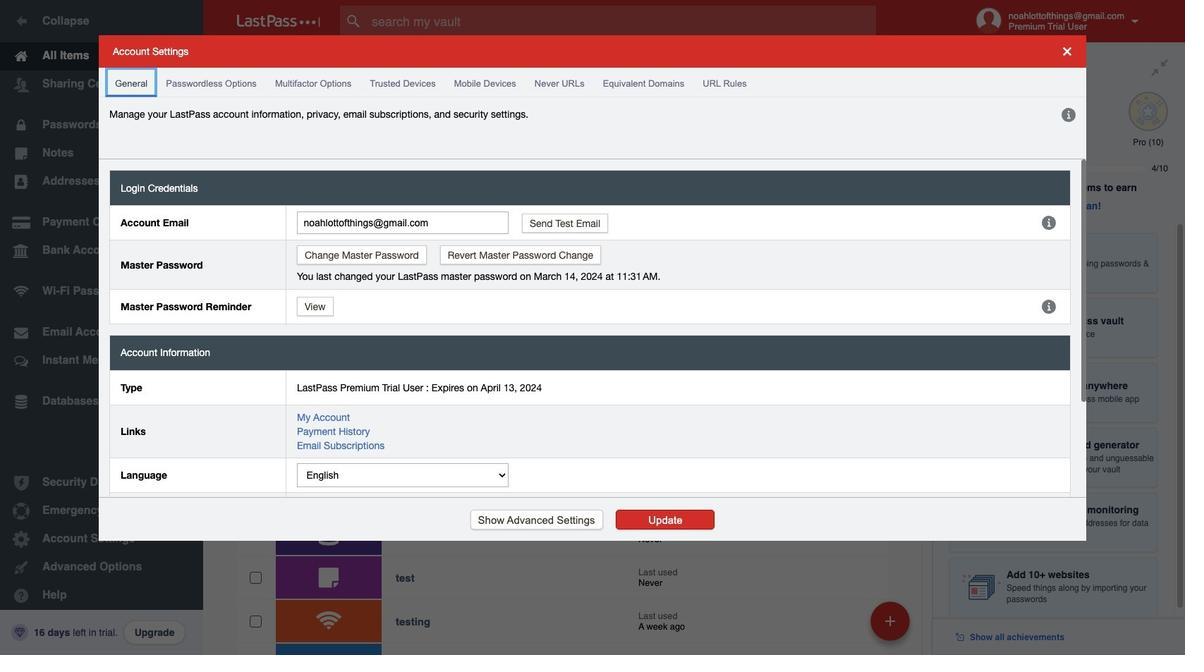 Task type: describe. For each thing, give the bounding box(es) containing it.
main navigation navigation
[[0, 0, 203, 656]]

vault options navigation
[[203, 42, 933, 85]]

new item navigation
[[866, 598, 919, 656]]

new item image
[[886, 617, 896, 626]]

Search search field
[[340, 6, 904, 37]]



Task type: vqa. For each thing, say whether or not it's contained in the screenshot.
MAIN NAVIGATION navigation
yes



Task type: locate. For each thing, give the bounding box(es) containing it.
search my vault text field
[[340, 6, 904, 37]]

lastpass image
[[237, 15, 320, 28]]



